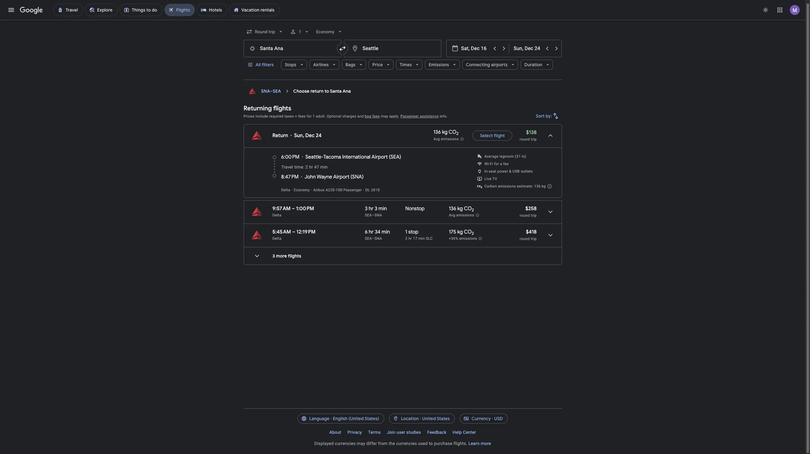 Task type: locate. For each thing, give the bounding box(es) containing it.
– down total duration 6 hr 34 min. element
[[372, 236, 375, 241]]

– inside '6 hr 34 min sea – sna'
[[372, 236, 375, 241]]

states)
[[365, 416, 380, 422]]

0 horizontal spatial more
[[276, 253, 287, 259]]

passenger right apply.
[[401, 114, 419, 119]]

– inside 3 hr 3 min sea – sna
[[372, 213, 375, 217]]

currencies down 'privacy'
[[335, 441, 356, 446]]

hr left 17
[[409, 236, 412, 241]]

avg emissions up 175 kg co 2
[[449, 213, 475, 218]]

0 vertical spatial (
[[389, 154, 391, 160]]

fees right the bag
[[373, 114, 380, 119]]

airports
[[492, 62, 508, 68]]

stop
[[409, 229, 419, 235]]

travel
[[281, 165, 293, 170]]

– inside "9:57 am – 1:00 pm delta"
[[292, 206, 295, 212]]

to inside returning flights main content
[[325, 88, 329, 94]]

136 kg co 2 down assistance
[[434, 129, 459, 136]]

bag
[[365, 114, 372, 119]]

 image left sun,
[[291, 133, 292, 139]]

select flight
[[481, 133, 505, 138]]

0 vertical spatial may
[[381, 114, 389, 119]]

john wayne airport ( sna )
[[305, 174, 364, 180]]

price
[[373, 62, 383, 68]]

emissions button
[[425, 57, 460, 72]]

airport right international
[[372, 154, 388, 160]]

1 vertical spatial co
[[464, 206, 472, 212]]

flights down 5:45 am – 12:19 pm delta
[[288, 253, 302, 259]]

avg down assistance
[[434, 137, 440, 141]]

 image left economy
[[292, 188, 293, 192]]

fees right the +
[[298, 114, 306, 119]]

avg up 175
[[449, 213, 456, 218]]

sea
[[273, 88, 281, 94], [391, 154, 400, 160], [365, 213, 372, 217], [365, 236, 372, 241]]

100
[[336, 188, 343, 192]]

the
[[389, 441, 395, 446]]

 image for return
[[291, 133, 292, 139]]

hr inside 3 hr 3 min sea – sna
[[369, 206, 374, 212]]

3 trip from the top
[[531, 237, 537, 241]]

min right 34
[[382, 229, 390, 235]]

1 horizontal spatial airport
[[372, 154, 388, 160]]

1 horizontal spatial for
[[495, 162, 500, 166]]

–
[[270, 88, 273, 94], [292, 206, 295, 212], [372, 213, 375, 217], [292, 229, 296, 235], [372, 236, 375, 241]]

travel time: 2 hr 47 min
[[281, 165, 328, 170]]

0 vertical spatial for
[[307, 114, 312, 119]]

help center
[[453, 430, 477, 435]]

more down 5:45 am text field
[[276, 253, 287, 259]]

0 horizontal spatial to
[[325, 88, 329, 94]]

min down 2610 at left
[[379, 206, 387, 212]]

time:
[[295, 165, 305, 170]]

duration button
[[521, 57, 553, 72]]

(31
[[515, 154, 521, 159]]

may left differ on the bottom left of page
[[357, 441, 366, 446]]

language
[[310, 416, 330, 422]]

136 down assistance
[[434, 129, 441, 135]]

(
[[389, 154, 391, 160], [351, 174, 353, 180]]

trip for $138
[[531, 137, 537, 142]]

0 horizontal spatial 1
[[299, 29, 301, 34]]

$258 round trip
[[520, 206, 537, 218]]

legroom
[[500, 154, 514, 159]]

round inside the $258 round trip
[[520, 213, 530, 218]]

1 vertical spatial airport
[[334, 174, 350, 180]]

round down the 418 us dollars text box
[[520, 237, 530, 241]]

1 horizontal spatial currencies
[[397, 441, 417, 446]]

round down $258 at the right top of page
[[520, 213, 530, 218]]

1 vertical spatial 136
[[535, 184, 541, 189]]

– left 1:00 pm text box
[[292, 206, 295, 212]]

returning flights main content
[[244, 85, 562, 270]]

include
[[256, 114, 268, 119]]

3 right 3 more flights image
[[273, 253, 275, 259]]

leaves seattle-tacoma international airport at 9:57 am on sunday, december 24 and arrives at john wayne airport at 1:00 pm on sunday, december 24. element
[[273, 206, 314, 212]]

flights
[[273, 105, 292, 112], [288, 253, 302, 259]]

emissions
[[429, 62, 449, 68]]

currencies
[[335, 441, 356, 446], [397, 441, 417, 446]]

0 vertical spatial 136
[[434, 129, 441, 135]]

round for $138
[[520, 137, 530, 142]]

sna inside 3 hr 3 min sea – sna
[[375, 213, 382, 217]]

– right 5:45 am at the bottom of page
[[292, 229, 296, 235]]

0 horizontal spatial fees
[[298, 114, 306, 119]]

1:00 pm
[[296, 206, 314, 212]]

418 US dollars text field
[[526, 229, 537, 235]]

0 vertical spatial passenger
[[401, 114, 419, 119]]

9:57 am
[[273, 206, 291, 212]]

sna down 34
[[375, 236, 382, 241]]

1 vertical spatial delta
[[273, 213, 282, 217]]

trip inside $138 round trip
[[531, 137, 537, 142]]

hr down dl 2610
[[369, 206, 374, 212]]

1 horizontal spatial )
[[400, 154, 402, 160]]

swap origin and destination. image
[[339, 45, 346, 52]]

user
[[397, 430, 406, 435]]

airport up 100
[[334, 174, 350, 180]]

kg inside 175 kg co 2
[[458, 229, 463, 235]]

3 round from the top
[[520, 237, 530, 241]]

– inside 5:45 am – 12:19 pm delta
[[292, 229, 296, 235]]

trip down the 418 us dollars text box
[[531, 237, 537, 241]]

to
[[325, 88, 329, 94], [429, 441, 433, 446]]

charges
[[343, 114, 357, 119]]

sun, dec 24
[[294, 133, 322, 139]]

0 vertical spatial trip
[[531, 137, 537, 142]]

airlines button
[[310, 57, 340, 72]]

1 vertical spatial trip
[[531, 213, 537, 218]]

john
[[305, 174, 316, 180]]

2
[[457, 131, 459, 136], [306, 165, 308, 170], [472, 208, 474, 213], [472, 231, 474, 236], [406, 236, 408, 241]]

0 vertical spatial more
[[276, 253, 287, 259]]

hr inside "1 stop 2 hr 17 min slc"
[[409, 236, 412, 241]]

47
[[314, 165, 319, 170]]

+36% emissions
[[449, 237, 478, 241]]

trip down $258 at the right top of page
[[531, 213, 537, 218]]

join user studies link
[[384, 427, 425, 437]]

flights.
[[454, 441, 468, 446]]

8:47 pm
[[281, 174, 299, 180]]

choose
[[294, 88, 310, 94]]

136
[[434, 129, 441, 135], [535, 184, 541, 189], [449, 206, 457, 212]]

co for $418
[[464, 229, 472, 235]]

2 inside 175 kg co 2
[[472, 231, 474, 236]]

0 horizontal spatial airport
[[334, 174, 350, 180]]

0 vertical spatial avg emissions
[[434, 137, 459, 141]]

3 down 2610 at left
[[375, 206, 378, 212]]

2 up +36% emissions
[[472, 231, 474, 236]]

delta down 9:57 am
[[273, 213, 282, 217]]

sea inside '6 hr 34 min sea – sna'
[[365, 236, 372, 241]]

0 horizontal spatial )
[[362, 174, 364, 180]]

2 vertical spatial co
[[464, 229, 472, 235]]

1 round from the top
[[520, 137, 530, 142]]

feedback link
[[425, 427, 450, 437]]

0 vertical spatial airport
[[372, 154, 388, 160]]

1 vertical spatial more
[[481, 441, 491, 446]]

1 vertical spatial )
[[362, 174, 364, 180]]

min
[[321, 165, 328, 170], [379, 206, 387, 212], [382, 229, 390, 235], [419, 236, 425, 241]]

Departure text field
[[462, 40, 490, 57]]

flights up required
[[273, 105, 292, 112]]

0 horizontal spatial avg
[[434, 137, 440, 141]]

sea inside 3 hr 3 min sea – sna
[[365, 213, 372, 217]]

2 vertical spatial 1
[[406, 229, 408, 235]]

0 vertical spatial round
[[520, 137, 530, 142]]

displayed
[[315, 441, 334, 446]]

total duration 3 hr 3 min. element
[[365, 206, 406, 213]]

0 horizontal spatial 3
[[273, 253, 275, 259]]

more inside returning flights main content
[[276, 253, 287, 259]]

1 horizontal spatial 136
[[449, 206, 457, 212]]

1 vertical spatial flights
[[288, 253, 302, 259]]

more right learn
[[481, 441, 491, 446]]

1 horizontal spatial avg
[[449, 213, 456, 218]]

24
[[316, 133, 322, 139]]

trip inside $418 round trip
[[531, 237, 537, 241]]

to right used
[[429, 441, 433, 446]]

round inside $418 round trip
[[520, 237, 530, 241]]

1 inside popup button
[[299, 29, 301, 34]]

136 kg co 2 up 175 kg co 2
[[449, 206, 474, 213]]

delta for 5:45 am
[[273, 236, 282, 241]]

sort
[[536, 113, 545, 119]]

2 vertical spatial trip
[[531, 237, 537, 241]]

trip for $258
[[531, 213, 537, 218]]

delta down 5:45 am at the bottom of page
[[273, 236, 282, 241]]

more
[[276, 253, 287, 259], [481, 441, 491, 446]]

learn more link
[[469, 441, 491, 446]]

136 up 175
[[449, 206, 457, 212]]

sna
[[261, 88, 270, 94], [353, 174, 362, 180], [375, 213, 382, 217], [375, 236, 382, 241]]

17
[[413, 236, 418, 241]]

trip down $138
[[531, 137, 537, 142]]

3 down dl
[[365, 206, 368, 212]]

0 vertical spatial to
[[325, 88, 329, 94]]

1 horizontal spatial fees
[[373, 114, 380, 119]]

1 horizontal spatial may
[[381, 114, 389, 119]]

– down total duration 3 hr 3 min. element
[[372, 213, 375, 217]]

1 horizontal spatial 3
[[365, 206, 368, 212]]

0 vertical spatial co
[[449, 129, 457, 135]]

english (united states)
[[333, 416, 380, 422]]

 image
[[363, 188, 364, 192]]

adult.
[[316, 114, 326, 119]]

1 horizontal spatial passenger
[[401, 114, 419, 119]]

None field
[[244, 26, 286, 37], [314, 26, 346, 37], [244, 26, 286, 37], [314, 26, 346, 37]]

min inside '6 hr 34 min sea – sna'
[[382, 229, 390, 235]]

average legroom (31 in)
[[485, 154, 527, 159]]

)
[[400, 154, 402, 160], [362, 174, 364, 180]]

– up returning flights
[[270, 88, 273, 94]]

1 vertical spatial 1
[[313, 114, 315, 119]]

0 horizontal spatial currencies
[[335, 441, 356, 446]]

min right 17
[[419, 236, 425, 241]]

Arrival time: 1:00 PM. text field
[[296, 206, 314, 212]]

min right 47
[[321, 165, 328, 170]]

0 vertical spatial flights
[[273, 105, 292, 112]]

in)
[[522, 154, 527, 159]]

connecting airports
[[466, 62, 508, 68]]

2 down 1 stop flight. "element"
[[406, 236, 408, 241]]

1 horizontal spatial (
[[389, 154, 391, 160]]

may left apply.
[[381, 114, 389, 119]]

1
[[299, 29, 301, 34], [313, 114, 315, 119], [406, 229, 408, 235]]

currency
[[472, 416, 491, 422]]

total duration 6 hr 34 min. element
[[365, 229, 406, 236]]

0 horizontal spatial (
[[351, 174, 353, 180]]

2 horizontal spatial 1
[[406, 229, 408, 235]]

hr right 6
[[369, 229, 374, 235]]

tacoma
[[324, 154, 341, 160]]

delta down 8:47 pm text field on the left top of page
[[281, 188, 290, 192]]

united states
[[423, 416, 450, 422]]

delta inside "9:57 am – 1:00 pm delta"
[[273, 213, 282, 217]]

2 vertical spatial round
[[520, 237, 530, 241]]

1 trip from the top
[[531, 137, 537, 142]]

0 vertical spatial avg
[[434, 137, 440, 141]]

trip inside the $258 round trip
[[531, 213, 537, 218]]

 image
[[291, 133, 292, 139], [292, 188, 293, 192], [311, 188, 312, 192]]

round inside $138 round trip
[[520, 137, 530, 142]]

airport
[[372, 154, 388, 160], [334, 174, 350, 180]]

passenger right 100
[[344, 188, 362, 192]]

1 vertical spatial round
[[520, 213, 530, 218]]

2 trip from the top
[[531, 213, 537, 218]]

delta inside 5:45 am – 12:19 pm delta
[[273, 236, 282, 241]]

None text field
[[244, 40, 341, 57], [344, 40, 442, 57], [244, 40, 341, 57], [344, 40, 442, 57]]

0 horizontal spatial passenger
[[344, 188, 362, 192]]

136 right estimate:
[[535, 184, 541, 189]]

Return text field
[[514, 40, 543, 57]]

to left santa
[[325, 88, 329, 94]]

airbus a220-100 passenger
[[314, 188, 362, 192]]

avg emissions down assistance
[[434, 137, 459, 141]]

airlines
[[313, 62, 329, 68]]

round down $138
[[520, 137, 530, 142]]

0 horizontal spatial may
[[357, 441, 366, 446]]

2 round from the top
[[520, 213, 530, 218]]

differ
[[367, 441, 377, 446]]

times
[[400, 62, 412, 68]]

1 horizontal spatial more
[[481, 441, 491, 446]]

wi-fi for a fee
[[485, 162, 509, 166]]

delta
[[281, 188, 290, 192], [273, 213, 282, 217], [273, 236, 282, 241]]

for left a
[[495, 162, 500, 166]]

currencies down join user studies link
[[397, 441, 417, 446]]

Departure time: 6:00 PM. text field
[[281, 154, 300, 160]]

main menu image
[[7, 6, 15, 14]]

0 vertical spatial 1
[[299, 29, 301, 34]]

round for $258
[[520, 213, 530, 218]]

apply.
[[390, 114, 400, 119]]

None search field
[[244, 24, 562, 80]]

1 inside "1 stop 2 hr 17 min slc"
[[406, 229, 408, 235]]

1 vertical spatial (
[[351, 174, 353, 180]]

2 vertical spatial 136
[[449, 206, 457, 212]]

0 vertical spatial delta
[[281, 188, 290, 192]]

by:
[[546, 113, 552, 119]]

trip
[[531, 137, 537, 142], [531, 213, 537, 218], [531, 237, 537, 241]]

united
[[423, 416, 436, 422]]

co inside 175 kg co 2
[[464, 229, 472, 235]]

for left "adult." in the top left of the page
[[307, 114, 312, 119]]

states
[[437, 416, 450, 422]]

avg emissions
[[434, 137, 459, 141], [449, 213, 475, 218]]

hr
[[309, 165, 313, 170], [369, 206, 374, 212], [369, 229, 374, 235], [409, 236, 412, 241]]

sna down total duration 3 hr 3 min. element
[[375, 213, 382, 217]]

prices
[[244, 114, 255, 119]]

2 up 175 kg co 2
[[472, 208, 474, 213]]

privacy
[[348, 430, 362, 435]]

1 vertical spatial to
[[429, 441, 433, 446]]

purchase
[[434, 441, 453, 446]]

0 horizontal spatial 136
[[434, 129, 441, 135]]

$418 round trip
[[520, 229, 537, 241]]

2 vertical spatial delta
[[273, 236, 282, 241]]



Task type: vqa. For each thing, say whether or not it's contained in the screenshot.
Google 'IMAGE'
no



Task type: describe. For each thing, give the bounding box(es) containing it.
taxes
[[285, 114, 294, 119]]

wi-
[[485, 162, 490, 166]]

fee
[[504, 162, 509, 166]]

santa
[[330, 88, 342, 94]]

a
[[501, 162, 503, 166]]

Arrival time: 8:47 PM. text field
[[281, 174, 299, 180]]

2 horizontal spatial 3
[[375, 206, 378, 212]]

258 US dollars text field
[[526, 206, 537, 212]]

3 more flights image
[[250, 249, 265, 264]]

sun,
[[294, 133, 304, 139]]

filters
[[262, 62, 274, 68]]

1 for 1
[[299, 29, 301, 34]]

wayne
[[317, 174, 332, 180]]

in-seat power & usb outlets
[[485, 169, 533, 174]]

min inside 3 hr 3 min sea – sna
[[379, 206, 387, 212]]

2 inside "1 stop 2 hr 17 min slc"
[[406, 236, 408, 241]]

nonstop flight. element
[[406, 206, 425, 213]]

1 vertical spatial passenger
[[344, 188, 362, 192]]

1 vertical spatial avg emissions
[[449, 213, 475, 218]]

bags
[[346, 62, 356, 68]]

flight details. leaves seattle-tacoma international airport at 9:57 am on sunday, december 24 and arrives at john wayne airport at 1:00 pm on sunday, december 24. image
[[543, 204, 558, 219]]

seattle-tacoma international airport ( sea )
[[306, 154, 402, 160]]

hr left 47
[[309, 165, 313, 170]]

may inside returning flights main content
[[381, 114, 389, 119]]

dec
[[306, 133, 315, 139]]

layover (1 of 1) is a 2 hr 17 min layover at salt lake city international airport in salt lake city. element
[[406, 236, 446, 241]]

1 horizontal spatial to
[[429, 441, 433, 446]]

138 US dollars text field
[[527, 129, 537, 136]]

used
[[418, 441, 428, 446]]

feedback
[[428, 430, 447, 435]]

sna up returning flights
[[261, 88, 270, 94]]

carbon emissions estimate: 136 kilograms element
[[485, 184, 546, 189]]

flight details. leaves seattle-tacoma international airport at 5:45 am on sunday, december 24 and arrives at john wayne airport at 12:19 pm on sunday, december 24. image
[[543, 228, 558, 243]]

terms link
[[365, 427, 384, 437]]

12:19 pm
[[297, 229, 316, 235]]

assistance
[[420, 114, 439, 119]]

usd
[[495, 416, 503, 422]]

in-
[[485, 169, 489, 174]]

all filters button
[[244, 57, 279, 72]]

average
[[485, 154, 499, 159]]

(united
[[349, 416, 364, 422]]

return
[[273, 133, 288, 139]]

175
[[449, 229, 457, 235]]

seattle-
[[306, 154, 324, 160]]

sna inside '6 hr 34 min sea – sna'
[[375, 236, 382, 241]]

and
[[358, 114, 364, 119]]

choose return to santa ana
[[294, 88, 351, 94]]

stops
[[285, 62, 297, 68]]

privacy link
[[345, 427, 365, 437]]

usb
[[513, 169, 520, 174]]

none search field containing all filters
[[244, 24, 562, 80]]

1 for 1 stop 2 hr 17 min slc
[[406, 229, 408, 235]]

sna down international
[[353, 174, 362, 180]]

$138
[[527, 129, 537, 136]]

live
[[485, 177, 492, 181]]

all filters
[[256, 62, 274, 68]]

live tv
[[485, 177, 498, 181]]

0 horizontal spatial for
[[307, 114, 312, 119]]

Departure time: 5:45 AM. text field
[[273, 229, 291, 235]]

6:00 pm
[[281, 154, 300, 160]]

prices include required taxes + fees for 1 adult. optional charges and bag fees may apply. passenger assistance
[[244, 114, 439, 119]]

2 horizontal spatial 136
[[535, 184, 541, 189]]

 image left airbus
[[311, 188, 312, 192]]

times button
[[396, 57, 423, 72]]

airbus
[[314, 188, 325, 192]]

1 horizontal spatial 1
[[313, 114, 315, 119]]

– for 1:00 pm
[[292, 206, 295, 212]]

2 currencies from the left
[[397, 441, 417, 446]]

2 right the time:
[[306, 165, 308, 170]]

1 stop flight. element
[[406, 229, 419, 236]]

join user studies
[[387, 430, 421, 435]]

help center link
[[450, 427, 480, 437]]

join
[[387, 430, 396, 435]]

change appearance image
[[759, 2, 774, 17]]

min inside "1 stop 2 hr 17 min slc"
[[419, 236, 425, 241]]

2 fees from the left
[[373, 114, 380, 119]]

carbon emissions estimate: 136 kg
[[485, 184, 546, 189]]

1 button
[[288, 24, 313, 39]]

connecting
[[466, 62, 490, 68]]

english
[[333, 416, 348, 422]]

dl 2610
[[366, 188, 380, 192]]

stops button
[[281, 57, 307, 72]]

round for $418
[[520, 237, 530, 241]]

5:45 am
[[273, 229, 291, 235]]

1 vertical spatial for
[[495, 162, 500, 166]]

3 more flights
[[273, 253, 302, 259]]

trip for $418
[[531, 237, 537, 241]]

terms
[[368, 430, 381, 435]]

ana
[[343, 88, 351, 94]]

sort by: button
[[534, 109, 562, 124]]

 image for delta
[[292, 188, 293, 192]]

bag fees button
[[365, 114, 380, 119]]

+
[[295, 114, 297, 119]]

economy
[[294, 188, 310, 192]]

flight
[[494, 133, 505, 138]]

seat
[[489, 169, 497, 174]]

&
[[510, 169, 512, 174]]

$258
[[526, 206, 537, 212]]

+36%
[[449, 237, 459, 241]]

returning
[[244, 105, 272, 112]]

international
[[343, 154, 371, 160]]

1 currencies from the left
[[335, 441, 356, 446]]

2 left select
[[457, 131, 459, 136]]

– for sea
[[270, 88, 273, 94]]

hr inside '6 hr 34 min sea – sna'
[[369, 229, 374, 235]]

connecting airports button
[[463, 57, 519, 72]]

duration
[[525, 62, 543, 68]]

1 vertical spatial 136 kg co 2
[[449, 206, 474, 213]]

leaves seattle-tacoma international airport at 5:45 am on sunday, december 24 and arrives at john wayne airport at 12:19 pm on sunday, december 24. element
[[273, 229, 316, 235]]

Departure time: 9:57 AM. text field
[[273, 206, 291, 212]]

Arrival time: 12:19 PM. text field
[[297, 229, 316, 235]]

0 vertical spatial 136 kg co 2
[[434, 129, 459, 136]]

co for $258
[[464, 206, 472, 212]]

1 vertical spatial may
[[357, 441, 366, 446]]

2610
[[371, 188, 380, 192]]

dl
[[366, 188, 370, 192]]

0 vertical spatial )
[[400, 154, 402, 160]]

about
[[330, 430, 342, 435]]

select flight button
[[473, 128, 513, 143]]

carbon
[[485, 184, 497, 189]]

delta for 9:57 am
[[273, 213, 282, 217]]

1 vertical spatial avg
[[449, 213, 456, 218]]

1 fees from the left
[[298, 114, 306, 119]]

3 for 3
[[365, 206, 368, 212]]

3 for flights
[[273, 253, 275, 259]]

location
[[401, 416, 419, 422]]

– for 12:19 pm
[[292, 229, 296, 235]]



